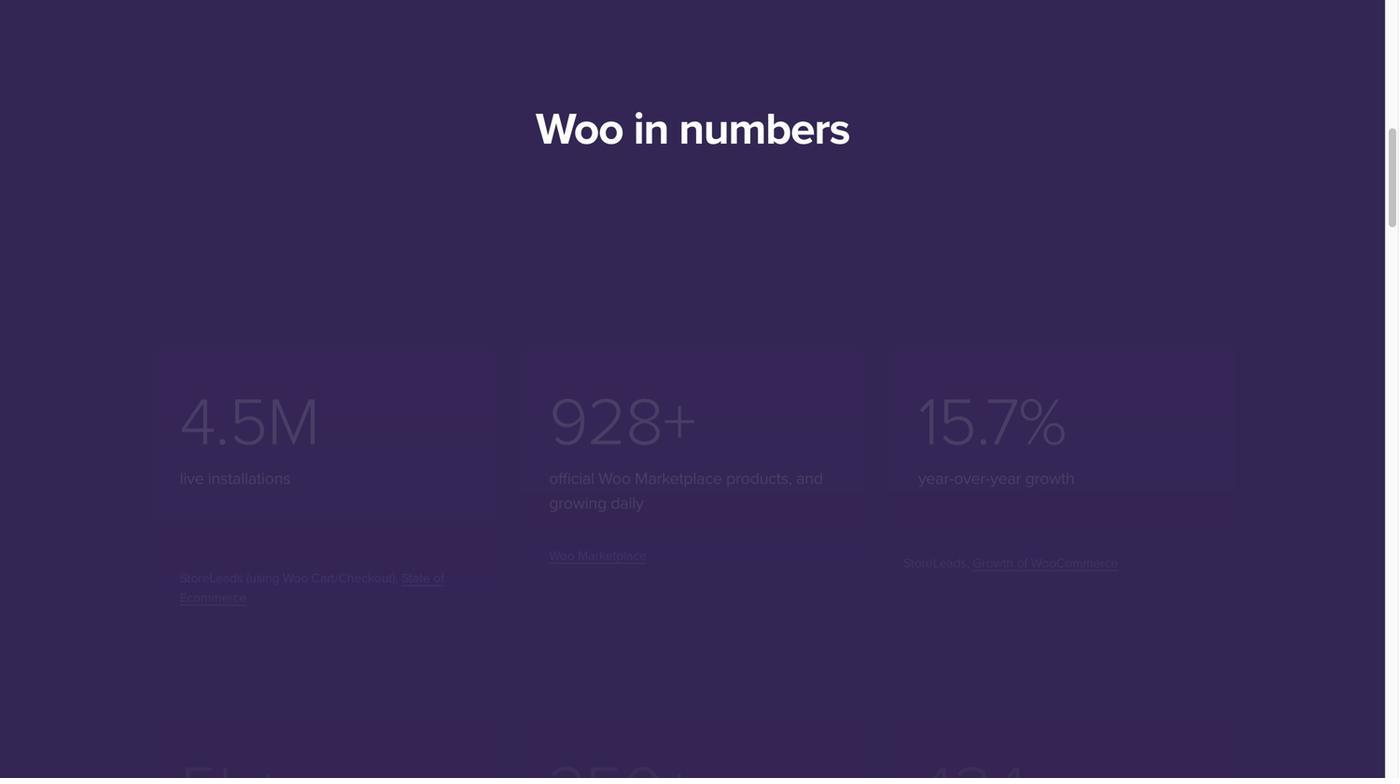 Task type: describe. For each thing, give the bounding box(es) containing it.
year-
[[919, 460, 954, 480]]

ecommerce
[[180, 581, 247, 597]]

growing
[[549, 485, 607, 505]]

in
[[634, 103, 669, 156]]

year
[[991, 460, 1022, 480]]

woo left in
[[536, 103, 623, 156]]

(using
[[246, 562, 280, 577]]

woo marketplace link
[[549, 539, 647, 555]]

woo right (using
[[283, 562, 308, 577]]

storeleads,
[[904, 547, 970, 563]]

of inside state of ecommerce
[[433, 562, 444, 577]]

cart/checkout),
[[312, 562, 398, 577]]

storeleads (using woo cart/checkout),
[[180, 562, 401, 577]]

15.7% year-over-year growth
[[919, 374, 1075, 480]]

products,
[[726, 460, 792, 480]]

woo in numbers
[[536, 103, 850, 156]]

growth
[[1026, 460, 1075, 480]]

928+
[[549, 374, 696, 454]]

growth
[[973, 547, 1014, 563]]

state
[[401, 562, 430, 577]]

installations
[[208, 460, 291, 480]]

woocommerce
[[1031, 547, 1119, 563]]



Task type: locate. For each thing, give the bounding box(es) containing it.
woo marketplace
[[549, 539, 647, 555]]

15.7%
[[919, 374, 1066, 454]]

and
[[797, 460, 823, 480]]

woo inside "928+ official woo marketplace products, and growing daily"
[[599, 460, 631, 480]]

storeleads
[[180, 562, 243, 577]]

live
[[180, 460, 204, 480]]

marketplace
[[635, 460, 722, 480], [578, 539, 647, 555]]

state of ecommerce link
[[180, 562, 444, 597]]

woo up the "daily"
[[599, 460, 631, 480]]

928+ official woo marketplace products, and growing daily
[[549, 374, 823, 505]]

1 horizontal spatial of
[[1017, 547, 1028, 563]]

0 horizontal spatial of
[[433, 562, 444, 577]]

of right growth
[[1017, 547, 1028, 563]]

0 vertical spatial marketplace
[[635, 460, 722, 480]]

woo down growing
[[549, 539, 575, 555]]

of
[[1017, 547, 1028, 563], [433, 562, 444, 577]]

1 vertical spatial marketplace
[[578, 539, 647, 555]]

marketplace inside "928+ official woo marketplace products, and growing daily"
[[635, 460, 722, 480]]

woo
[[536, 103, 623, 156], [599, 460, 631, 480], [549, 539, 575, 555], [283, 562, 308, 577]]

4.5m live installations
[[180, 374, 319, 480]]

state of ecommerce
[[180, 562, 444, 597]]

growth of woocommerce link
[[973, 547, 1119, 563]]

over-
[[954, 460, 991, 480]]

marketplace down the "daily"
[[578, 539, 647, 555]]

of right state
[[433, 562, 444, 577]]

marketplace up the "daily"
[[635, 460, 722, 480]]

4.5m
[[180, 374, 319, 454]]

official
[[549, 460, 595, 480]]

daily
[[611, 485, 644, 505]]

storeleads, growth of woocommerce
[[904, 547, 1119, 563]]

numbers
[[679, 103, 850, 156]]



Task type: vqa. For each thing, say whether or not it's contained in the screenshot.
'Service navigation menu' ELEMENT at top
no



